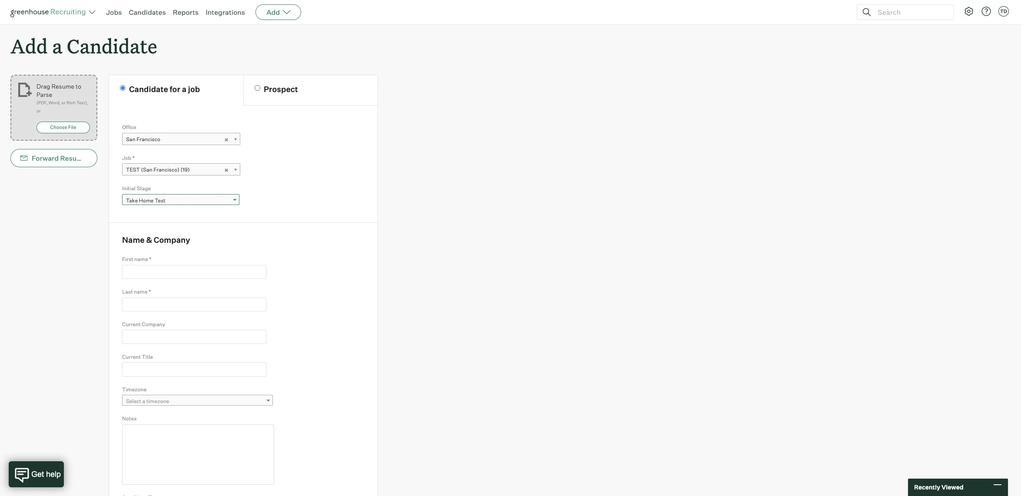 Task type: describe. For each thing, give the bounding box(es) containing it.
test
[[155, 197, 165, 204]]

first
[[122, 256, 133, 263]]

select a timezone link
[[122, 395, 273, 408]]

word,
[[49, 100, 61, 105]]

Prospect radio
[[255, 85, 260, 91]]

(19)
[[181, 166, 190, 173]]

home
[[139, 197, 154, 204]]

forward resume via email button
[[10, 149, 117, 167]]

prospect
[[264, 84, 298, 94]]

1 vertical spatial a
[[182, 84, 186, 94]]

Candidate for a job radio
[[120, 85, 126, 91]]

san francisco link
[[122, 133, 240, 145]]

job *
[[122, 155, 135, 161]]

a for candidate
[[52, 33, 62, 59]]

name & company
[[122, 235, 190, 244]]

resume for forward
[[60, 154, 87, 163]]

name for first
[[134, 256, 148, 263]]

0 vertical spatial or
[[62, 100, 66, 105]]

1 vertical spatial candidate
[[129, 84, 168, 94]]

initial
[[122, 185, 136, 192]]

via
[[88, 154, 98, 163]]

1 vertical spatial company
[[142, 321, 165, 328]]

add a candidate
[[10, 33, 157, 59]]

rich
[[67, 100, 75, 105]]

francisco
[[137, 136, 160, 142]]

current title
[[122, 354, 153, 360]]

job
[[188, 84, 200, 94]]

0 vertical spatial *
[[132, 155, 135, 161]]

take home test link
[[122, 194, 239, 207]]

0 horizontal spatial or
[[36, 108, 41, 113]]

stage
[[137, 185, 151, 192]]

choose
[[50, 124, 67, 130]]

0 vertical spatial candidate
[[67, 33, 157, 59]]

candidates link
[[129, 8, 166, 17]]

configure image
[[964, 6, 974, 17]]

text),
[[76, 100, 88, 105]]

viewed
[[942, 484, 964, 491]]

* for first name *
[[149, 256, 151, 263]]

test (san francisco) (19) link
[[122, 163, 240, 176]]

reports link
[[173, 8, 199, 17]]

0 vertical spatial company
[[154, 235, 190, 244]]

current for current company
[[122, 321, 141, 328]]

recently viewed
[[914, 484, 964, 491]]

td button
[[997, 4, 1011, 18]]

to
[[76, 83, 81, 90]]

reports
[[173, 8, 199, 17]]

add button
[[256, 4, 301, 20]]

Notes text field
[[122, 424, 274, 485]]

forward
[[32, 154, 59, 163]]

greenhouse recruiting image
[[10, 7, 89, 17]]

resume for drag
[[51, 83, 74, 90]]

(pdf,
[[36, 100, 48, 105]]

recently
[[914, 484, 940, 491]]

add for add a candidate
[[10, 33, 48, 59]]

name for last
[[134, 289, 148, 295]]

name
[[122, 235, 145, 244]]



Task type: vqa. For each thing, say whether or not it's contained in the screenshot.
the to to the top
no



Task type: locate. For each thing, give the bounding box(es) containing it.
test (san francisco) (19)
[[126, 166, 190, 173]]

jobs
[[106, 8, 122, 17]]

email
[[99, 154, 117, 163]]

0 vertical spatial current
[[122, 321, 141, 328]]

(san
[[141, 166, 152, 173]]

add inside popup button
[[266, 8, 280, 17]]

resume left via
[[60, 154, 87, 163]]

* for last name *
[[149, 289, 151, 295]]

1 vertical spatial or
[[36, 108, 41, 113]]

0 horizontal spatial add
[[10, 33, 48, 59]]

0 vertical spatial resume
[[51, 83, 74, 90]]

or down (pdf,
[[36, 108, 41, 113]]

for
[[170, 84, 180, 94]]

1 horizontal spatial a
[[142, 398, 145, 405]]

integrations link
[[206, 8, 245, 17]]

a down greenhouse recruiting image
[[52, 33, 62, 59]]

current
[[122, 321, 141, 328], [122, 354, 141, 360]]

* down & at top
[[149, 256, 151, 263]]

1 horizontal spatial add
[[266, 8, 280, 17]]

select a timezone
[[126, 398, 169, 405]]

san
[[126, 136, 135, 142]]

1 vertical spatial add
[[10, 33, 48, 59]]

0 vertical spatial a
[[52, 33, 62, 59]]

drag resume to parse (pdf, word, or rich text), or
[[36, 83, 88, 113]]

None text field
[[122, 330, 266, 344]]

2 vertical spatial a
[[142, 398, 145, 405]]

initial stage
[[122, 185, 151, 192]]

1 vertical spatial *
[[149, 256, 151, 263]]

a right select
[[142, 398, 145, 405]]

&
[[146, 235, 152, 244]]

office
[[122, 124, 136, 130]]

1 horizontal spatial or
[[62, 100, 66, 105]]

first name *
[[122, 256, 151, 263]]

test
[[126, 166, 140, 173]]

a
[[52, 33, 62, 59], [182, 84, 186, 94], [142, 398, 145, 405]]

add for add
[[266, 8, 280, 17]]

company right & at top
[[154, 235, 190, 244]]

resume inside drag resume to parse (pdf, word, or rich text), or
[[51, 83, 74, 90]]

None text field
[[122, 265, 266, 279], [122, 297, 266, 312], [122, 363, 266, 377], [122, 265, 266, 279], [122, 297, 266, 312], [122, 363, 266, 377]]

parse
[[36, 91, 52, 98]]

last
[[122, 289, 133, 295]]

current for current title
[[122, 354, 141, 360]]

current company
[[122, 321, 165, 328]]

take
[[126, 197, 138, 204]]

2 vertical spatial *
[[149, 289, 151, 295]]

name right last
[[134, 289, 148, 295]]

current down last
[[122, 321, 141, 328]]

1 current from the top
[[122, 321, 141, 328]]

title
[[142, 354, 153, 360]]

drag
[[36, 83, 50, 90]]

select
[[126, 398, 141, 405]]

Search text field
[[876, 6, 946, 18]]

company
[[154, 235, 190, 244], [142, 321, 165, 328]]

candidate
[[67, 33, 157, 59], [129, 84, 168, 94]]

or
[[62, 100, 66, 105], [36, 108, 41, 113]]

*
[[132, 155, 135, 161], [149, 256, 151, 263], [149, 289, 151, 295]]

choose file
[[50, 124, 76, 130]]

file
[[68, 124, 76, 130]]

or left "rich"
[[62, 100, 66, 105]]

name right first
[[134, 256, 148, 263]]

current left title
[[122, 354, 141, 360]]

candidate for a job
[[129, 84, 200, 94]]

company up title
[[142, 321, 165, 328]]

0 horizontal spatial a
[[52, 33, 62, 59]]

name
[[134, 256, 148, 263], [134, 289, 148, 295]]

timezone
[[146, 398, 169, 405]]

1 vertical spatial current
[[122, 354, 141, 360]]

td
[[1000, 8, 1007, 14]]

timezone
[[122, 386, 146, 393]]

0 vertical spatial name
[[134, 256, 148, 263]]

a for timezone
[[142, 398, 145, 405]]

san francisco
[[126, 136, 160, 142]]

1 vertical spatial resume
[[60, 154, 87, 163]]

resume
[[51, 83, 74, 90], [60, 154, 87, 163]]

francisco)
[[154, 166, 179, 173]]

add
[[266, 8, 280, 17], [10, 33, 48, 59]]

take home test
[[126, 197, 165, 204]]

jobs link
[[106, 8, 122, 17]]

job
[[122, 155, 131, 161]]

forward resume via email
[[32, 154, 117, 163]]

0 vertical spatial add
[[266, 8, 280, 17]]

2 current from the top
[[122, 354, 141, 360]]

* right last
[[149, 289, 151, 295]]

resume left to at the left of the page
[[51, 83, 74, 90]]

candidate right candidate for a job radio on the left top of page
[[129, 84, 168, 94]]

* right job
[[132, 155, 135, 161]]

candidate down jobs
[[67, 33, 157, 59]]

2 horizontal spatial a
[[182, 84, 186, 94]]

integrations
[[206, 8, 245, 17]]

resume inside button
[[60, 154, 87, 163]]

candidates
[[129, 8, 166, 17]]

td button
[[998, 6, 1009, 17]]

last name *
[[122, 289, 151, 295]]

1 vertical spatial name
[[134, 289, 148, 295]]

notes
[[122, 415, 137, 422]]

a right for
[[182, 84, 186, 94]]



